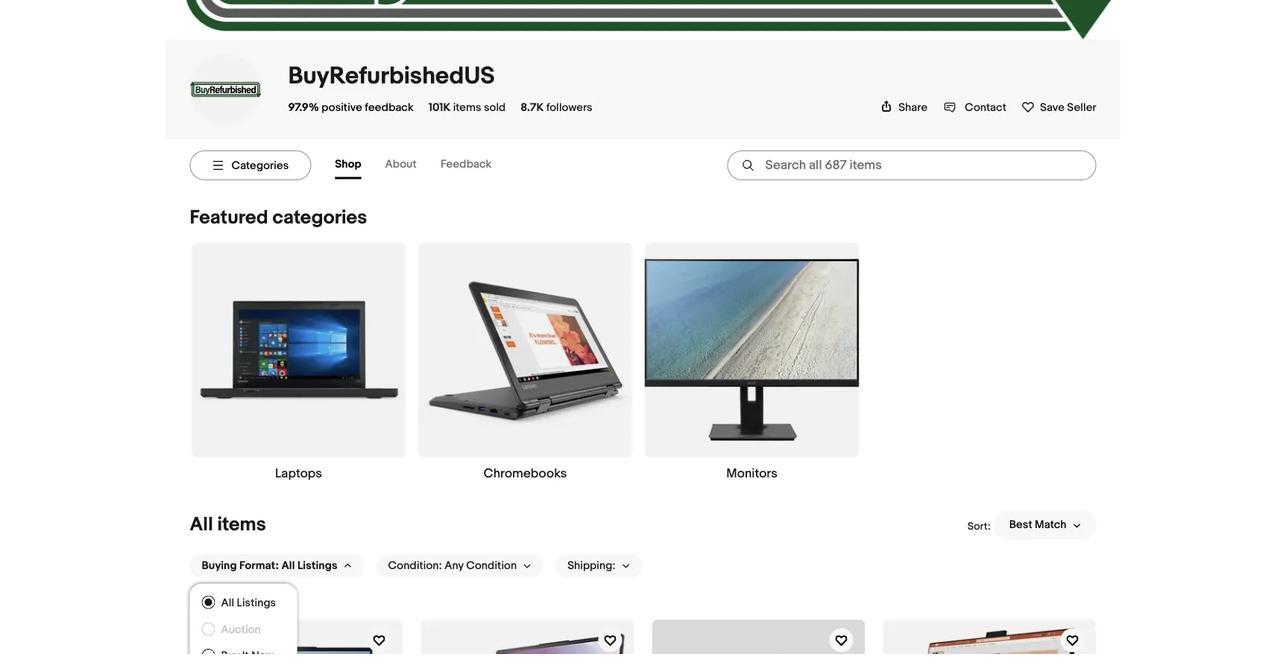 Task type: locate. For each thing, give the bounding box(es) containing it.
0 horizontal spatial items
[[217, 514, 266, 537]]

lenovo ideapad slim 5 16irl8 16" touch intel core i7-1355u 16gb 512gb ssd w11h : quick view image
[[190, 620, 403, 655]]

1 horizontal spatial items
[[453, 101, 481, 114]]

listings up the auction radio item
[[237, 597, 276, 610]]

buying format: all listings
[[202, 560, 337, 573]]

all right format:
[[281, 560, 295, 573]]

0 horizontal spatial listings
[[237, 597, 276, 610]]

listings right format:
[[297, 560, 337, 573]]

1 horizontal spatial all
[[221, 597, 234, 610]]

laptops
[[275, 466, 322, 482]]

items up format:
[[217, 514, 266, 537]]

items
[[453, 101, 481, 114], [217, 514, 266, 537]]

shipping:
[[568, 560, 616, 573]]

buying
[[202, 560, 237, 573]]

all inside popup button
[[281, 560, 295, 573]]

1 vertical spatial items
[[217, 514, 266, 537]]

menu containing all listings
[[190, 590, 297, 655]]

seller
[[1067, 101, 1096, 114]]

tab list
[[335, 152, 516, 179]]

positive
[[322, 101, 362, 114]]

items for 101k
[[453, 101, 481, 114]]

radio item
[[190, 643, 297, 655]]

sold
[[484, 101, 506, 114]]

save seller
[[1040, 101, 1096, 114]]

shop
[[335, 158, 361, 171]]

8.7k followers
[[521, 101, 593, 114]]

chromebooks
[[484, 466, 567, 482]]

categories
[[232, 159, 289, 172]]

share button
[[881, 101, 928, 114]]

all items
[[190, 514, 266, 537]]

97.9% positive feedback
[[288, 101, 414, 114]]

1 vertical spatial all
[[281, 560, 295, 573]]

laptops button
[[191, 243, 406, 482]]

all inside radio item
[[221, 597, 234, 610]]

0 vertical spatial items
[[453, 101, 481, 114]]

condition
[[466, 560, 517, 573]]

best
[[1009, 519, 1032, 532]]

0 vertical spatial all
[[190, 514, 213, 537]]

listings
[[297, 560, 337, 573], [237, 597, 276, 610]]

0 horizontal spatial all
[[190, 514, 213, 537]]

lenovo flex 7 14iru8 14" 2.2k touch intel core i7-1355u 16gb 1tb ssd w11h : quick view image
[[652, 620, 865, 655]]

feedback
[[365, 101, 414, 114]]

97.9%
[[288, 101, 319, 114]]

monitors
[[726, 466, 778, 482]]

condition: any condition button
[[376, 555, 544, 578]]

share
[[899, 101, 928, 114]]

auction radio item
[[190, 617, 297, 643]]

8.7k
[[521, 101, 544, 114]]

buyrefurbishedus link
[[288, 62, 495, 91]]

match
[[1035, 519, 1067, 532]]

all up buying
[[190, 514, 213, 537]]

101k
[[429, 101, 451, 114]]

1 vertical spatial listings
[[237, 597, 276, 610]]

1 horizontal spatial listings
[[297, 560, 337, 573]]

2 horizontal spatial all
[[281, 560, 295, 573]]

items left sold
[[453, 101, 481, 114]]

all
[[190, 514, 213, 537], [281, 560, 295, 573], [221, 597, 234, 610]]

contact
[[965, 101, 1007, 114]]

all for all listings
[[221, 597, 234, 610]]

0 vertical spatial listings
[[297, 560, 337, 573]]

all up auction
[[221, 597, 234, 610]]

2 vertical spatial all
[[221, 597, 234, 610]]

contact link
[[944, 101, 1007, 114]]

menu
[[190, 590, 297, 655]]

featured
[[190, 206, 268, 230]]

lenovo ideapad slim 3 15abr8 15.6" touch amd ryzen 5 7530u 16gb 512gb ssd w11h : quick view image
[[421, 620, 634, 655]]



Task type: describe. For each thing, give the bounding box(es) containing it.
categories button
[[190, 151, 311, 180]]

all listings radio item
[[190, 590, 297, 617]]

listings inside radio item
[[237, 597, 276, 610]]

best match button
[[994, 511, 1096, 540]]

all listings
[[221, 597, 276, 610]]

condition:
[[388, 560, 442, 573]]

condition: any condition
[[388, 560, 517, 573]]

any
[[444, 560, 464, 573]]

about
[[385, 158, 417, 171]]

best match
[[1009, 519, 1067, 532]]

buyrefurbishedus
[[288, 62, 495, 91]]

feedback
[[441, 158, 492, 171]]

save
[[1040, 101, 1065, 114]]

format:
[[239, 560, 279, 573]]

featured categories
[[190, 206, 367, 230]]

tab list containing shop
[[335, 152, 516, 179]]

101k items sold
[[429, 101, 506, 114]]

monitors button
[[645, 243, 859, 482]]

followers
[[546, 101, 593, 114]]

shipping: button
[[556, 555, 642, 578]]

items for all
[[217, 514, 266, 537]]

Search all 687 items field
[[727, 151, 1096, 180]]

chromebooks button
[[418, 243, 633, 482]]

sort:
[[968, 521, 991, 533]]

buying format: all listings button
[[190, 555, 364, 578]]

listings inside popup button
[[297, 560, 337, 573]]

auction
[[221, 623, 261, 637]]

buyrefurbishedus image
[[190, 54, 261, 125]]

save seller button
[[1021, 98, 1096, 114]]

all for all items
[[190, 514, 213, 537]]

lenovo ideacentre aio 3 27iap7 27" touch intel core i5-12450h 8gb 512gb ssd w11h : quick view image
[[883, 620, 1096, 655]]

categories
[[272, 206, 367, 230]]



Task type: vqa. For each thing, say whether or not it's contained in the screenshot.
the All
yes



